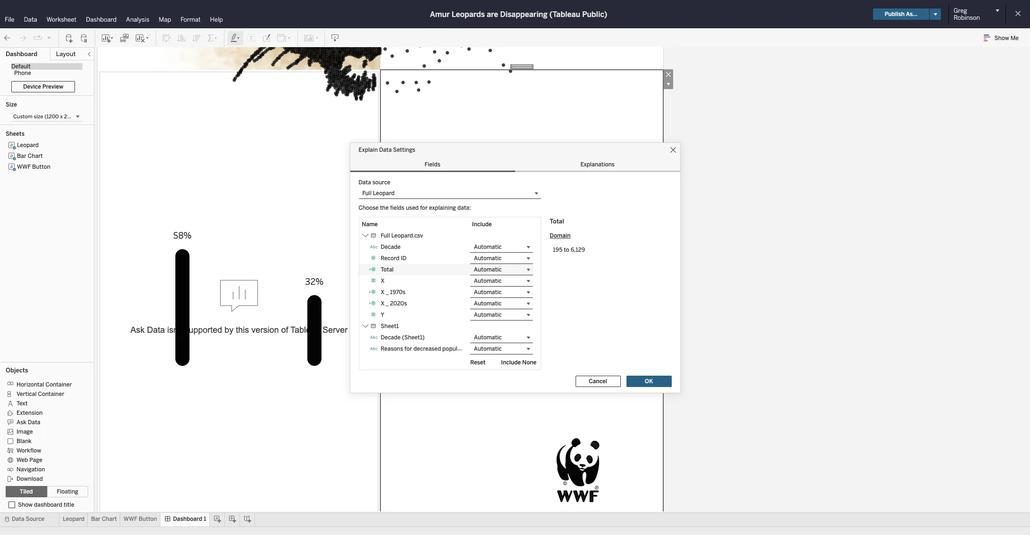 Task type: describe. For each thing, give the bounding box(es) containing it.
web page option
[[6, 455, 81, 465]]

show for show dashboard title
[[18, 502, 33, 509]]

data source
[[359, 179, 391, 186]]

195 to 6,129
[[553, 247, 585, 253]]

container for horizontal container
[[46, 382, 72, 388]]

phone
[[14, 70, 31, 76]]

tiled
[[20, 489, 33, 495]]

reset
[[471, 359, 486, 366]]

1 horizontal spatial leopard
[[63, 516, 85, 523]]

data for data source
[[359, 179, 371, 186]]

public)
[[583, 10, 608, 19]]

vertical
[[17, 391, 37, 398]]

new data source image
[[65, 33, 74, 43]]

publish
[[885, 11, 905, 17]]

duplicate image
[[120, 33, 129, 43]]

(sheet1)
[[402, 334, 425, 341]]

analysis
[[126, 16, 149, 23]]

amur leopards are disappearing (tableau public)
[[430, 10, 608, 19]]

format workbook image
[[262, 33, 271, 43]]

cancel
[[589, 378, 608, 385]]

0 horizontal spatial wwf
[[17, 164, 31, 170]]

ask data option
[[6, 418, 81, 427]]

custom
[[13, 114, 32, 120]]

1 horizontal spatial bar
[[91, 516, 101, 523]]

reasons for decreased population
[[381, 346, 471, 352]]

swap rows and columns image
[[162, 33, 171, 43]]

record id
[[381, 255, 407, 262]]

settings
[[393, 146, 416, 153]]

text option
[[6, 399, 81, 408]]

preview
[[42, 84, 63, 90]]

clear sheet image
[[135, 33, 150, 43]]

dashboard
[[34, 502, 62, 509]]

explaining
[[429, 205, 456, 211]]

population
[[443, 346, 471, 352]]

more options image
[[664, 79, 674, 89]]

x for x _ 1970s
[[381, 289, 385, 296]]

show me button
[[980, 31, 1028, 45]]

greg
[[954, 7, 968, 14]]

explain
[[359, 146, 378, 153]]

extension
[[17, 410, 43, 416]]

list box containing leopard
[[6, 140, 88, 359]]

vertical container
[[17, 391, 64, 398]]

fit image
[[277, 33, 292, 43]]

greg robinson
[[954, 7, 981, 21]]

include none
[[501, 359, 537, 366]]

download image
[[331, 33, 340, 43]]

publish as...
[[885, 11, 918, 17]]

1 vertical spatial marks. press enter to open the view data window.. use arrow keys to navigate data visualization elements. image
[[117, 182, 645, 367]]

ask
[[17, 419, 26, 426]]

device preview button
[[11, 81, 75, 92]]

1 vertical spatial for
[[405, 346, 412, 352]]

1 vertical spatial chart
[[102, 516, 117, 523]]

explain data settings
[[359, 146, 416, 153]]

web page
[[17, 457, 42, 464]]

ok
[[645, 378, 654, 385]]

data inside option
[[28, 419, 40, 426]]

reasons
[[381, 346, 403, 352]]

x
[[60, 114, 63, 120]]

_ for 1970s
[[386, 289, 389, 296]]

domain
[[550, 233, 571, 239]]

ask data
[[17, 419, 40, 426]]

0 vertical spatial leopard
[[17, 142, 39, 149]]

new worksheet image
[[101, 33, 114, 43]]

2 vertical spatial marks. press enter to open the view data window.. use arrow keys to navigate data visualization elements. image
[[533, 426, 625, 512]]

none
[[523, 359, 537, 366]]

choose
[[359, 205, 379, 211]]

choose the fields used for explaining data:
[[359, 205, 471, 211]]

x _ 2020s
[[381, 300, 407, 307]]

0 vertical spatial dashboard
[[86, 16, 117, 23]]

195
[[553, 247, 563, 253]]

highlight image
[[230, 33, 241, 43]]

full
[[381, 232, 390, 239]]

0 horizontal spatial dashboard
[[6, 50, 37, 58]]

1 horizontal spatial replay animation image
[[46, 35, 52, 40]]

download
[[17, 476, 43, 483]]

1 vertical spatial total
[[381, 266, 394, 273]]

undo image
[[3, 33, 12, 43]]

extension option
[[6, 408, 81, 418]]

the
[[380, 205, 389, 211]]

size
[[6, 101, 17, 108]]

1
[[204, 516, 206, 523]]

format
[[181, 16, 201, 23]]

download option
[[6, 474, 81, 484]]

sort descending image
[[192, 33, 201, 43]]

web
[[17, 457, 28, 464]]

0 vertical spatial bar
[[17, 153, 26, 159]]

text
[[17, 400, 28, 407]]

custom size (1200 x 2000)
[[13, 114, 80, 120]]

default
[[11, 63, 31, 70]]

to
[[564, 247, 570, 253]]

decade (sheet1)
[[381, 334, 425, 341]]

workflow
[[17, 448, 41, 454]]

0 horizontal spatial chart
[[28, 153, 43, 159]]

totals image
[[207, 33, 218, 43]]

include for include none
[[501, 359, 521, 366]]

record
[[381, 255, 400, 262]]

title
[[64, 502, 74, 509]]

image option
[[6, 427, 81, 436]]

fields
[[425, 161, 441, 168]]

ok button
[[627, 376, 672, 387]]

floating
[[57, 489, 78, 495]]

(tableau
[[550, 10, 581, 19]]

dashboard 1
[[173, 516, 206, 523]]



Task type: locate. For each thing, give the bounding box(es) containing it.
wwf
[[17, 164, 31, 170], [124, 516, 137, 523]]

x left 1970s
[[381, 289, 385, 296]]

1 vertical spatial show
[[18, 502, 33, 509]]

1 horizontal spatial show
[[995, 35, 1010, 42]]

1 _ from the top
[[386, 289, 389, 296]]

leopard down sheets in the left top of the page
[[17, 142, 39, 149]]

3 x from the top
[[381, 300, 385, 307]]

fields
[[390, 205, 405, 211]]

1970s
[[390, 289, 406, 296]]

map
[[159, 16, 171, 23]]

dashboard up default
[[6, 50, 37, 58]]

0 horizontal spatial include
[[472, 221, 492, 228]]

1 horizontal spatial total
[[550, 218, 564, 225]]

page
[[29, 457, 42, 464]]

0 vertical spatial container
[[46, 382, 72, 388]]

1 vertical spatial _
[[386, 300, 389, 307]]

2020s
[[390, 300, 407, 307]]

full leopard.csv
[[381, 232, 423, 239]]

1 vertical spatial decade
[[381, 334, 401, 341]]

1 horizontal spatial for
[[420, 205, 428, 211]]

pause auto updates image
[[80, 33, 89, 43]]

show inside button
[[995, 35, 1010, 42]]

container inside option
[[38, 391, 64, 398]]

1 vertical spatial dashboard
[[6, 50, 37, 58]]

data source
[[12, 516, 44, 523]]

x _ 1970s
[[381, 289, 406, 296]]

1 horizontal spatial bar chart
[[91, 516, 117, 523]]

container
[[46, 382, 72, 388], [38, 391, 64, 398]]

0 horizontal spatial wwf button
[[17, 164, 50, 170]]

sort ascending image
[[177, 33, 186, 43]]

0 horizontal spatial show
[[18, 502, 33, 509]]

show me
[[995, 35, 1019, 42]]

name
[[362, 221, 378, 228]]

bar chart
[[17, 153, 43, 159], [91, 516, 117, 523]]

navigation
[[17, 466, 45, 473]]

for right used
[[420, 205, 428, 211]]

container inside option
[[46, 382, 72, 388]]

2 horizontal spatial dashboard
[[173, 516, 202, 523]]

2000)
[[64, 114, 80, 120]]

0 vertical spatial chart
[[28, 153, 43, 159]]

1 vertical spatial button
[[139, 516, 157, 523]]

replay animation image
[[33, 33, 42, 43], [46, 35, 52, 40]]

decade for decade
[[381, 244, 401, 250]]

as...
[[907, 11, 918, 17]]

file
[[5, 16, 14, 23]]

data for data
[[24, 16, 37, 23]]

are
[[487, 10, 499, 19]]

include
[[472, 221, 492, 228], [501, 359, 521, 366]]

device preview
[[23, 84, 63, 90]]

1 vertical spatial x
[[381, 289, 385, 296]]

application
[[94, 0, 1030, 535]]

source
[[373, 179, 391, 186]]

container down "horizontal container"
[[38, 391, 64, 398]]

blank
[[17, 438, 32, 445]]

0 horizontal spatial total
[[381, 266, 394, 273]]

image
[[17, 429, 33, 435]]

replay animation image left new data source icon
[[46, 35, 52, 40]]

horizontal
[[17, 382, 44, 388]]

1 vertical spatial container
[[38, 391, 64, 398]]

x for x _ 2020s
[[381, 300, 385, 307]]

0 vertical spatial show
[[995, 35, 1010, 42]]

x up y
[[381, 300, 385, 307]]

data:
[[458, 205, 471, 211]]

2 vertical spatial dashboard
[[173, 516, 202, 523]]

1 vertical spatial include
[[501, 359, 521, 366]]

me
[[1011, 35, 1019, 42]]

explain data settings dialog
[[350, 143, 681, 393]]

0 horizontal spatial bar chart
[[17, 153, 43, 159]]

layout
[[56, 50, 76, 58]]

container for vertical container
[[38, 391, 64, 398]]

horizontal container
[[17, 382, 72, 388]]

0 horizontal spatial replay animation image
[[33, 33, 42, 43]]

1 x from the top
[[381, 278, 385, 284]]

total up domain
[[550, 218, 564, 225]]

objects list box
[[6, 377, 88, 484]]

device
[[23, 84, 41, 90]]

0 vertical spatial wwf button
[[17, 164, 50, 170]]

total
[[550, 218, 564, 225], [381, 266, 394, 273]]

1 vertical spatial bar chart
[[91, 516, 117, 523]]

leopard down 'title'
[[63, 516, 85, 523]]

vertical container option
[[6, 389, 81, 399]]

data for data source
[[12, 516, 24, 523]]

1 horizontal spatial chart
[[102, 516, 117, 523]]

show
[[995, 35, 1010, 42], [18, 502, 33, 509]]

horizontal container option
[[6, 380, 81, 389]]

redo image
[[18, 33, 27, 43]]

0 vertical spatial include
[[472, 221, 492, 228]]

0 vertical spatial marks. press enter to open the view data window.. use arrow keys to navigate data visualization elements. image
[[140, 0, 621, 118]]

2 decade from the top
[[381, 334, 401, 341]]

total down the 'record'
[[381, 266, 394, 273]]

for down (sheet1) on the bottom of the page
[[405, 346, 412, 352]]

dashboard left the 1
[[173, 516, 202, 523]]

x
[[381, 278, 385, 284], [381, 289, 385, 296], [381, 300, 385, 307]]

0 vertical spatial bar chart
[[17, 153, 43, 159]]

1 horizontal spatial wwf button
[[124, 516, 157, 523]]

size
[[34, 114, 43, 120]]

decade up the 'record'
[[381, 244, 401, 250]]

0 vertical spatial wwf
[[17, 164, 31, 170]]

show left 'me'
[[995, 35, 1010, 42]]

workflow option
[[6, 446, 81, 455]]

_ left 1970s
[[386, 289, 389, 296]]

navigation option
[[6, 465, 81, 474]]

sheet1
[[381, 323, 399, 330]]

publish as... button
[[874, 8, 930, 20]]

0 horizontal spatial leopard
[[17, 142, 39, 149]]

dashboard
[[86, 16, 117, 23], [6, 50, 37, 58], [173, 516, 202, 523]]

decade for decade (sheet1)
[[381, 334, 401, 341]]

show dashboard title
[[18, 502, 74, 509]]

include inside button
[[501, 359, 521, 366]]

blank option
[[6, 436, 81, 446]]

dashboard up new worksheet image
[[86, 16, 117, 23]]

wwf button
[[17, 164, 50, 170], [124, 516, 157, 523]]

used
[[406, 205, 419, 211]]

cancel button
[[576, 376, 621, 387]]

x for x
[[381, 278, 385, 284]]

1 decade from the top
[[381, 244, 401, 250]]

leopard
[[17, 142, 39, 149], [63, 516, 85, 523]]

0 vertical spatial x
[[381, 278, 385, 284]]

y
[[381, 312, 385, 318]]

6,129
[[571, 247, 585, 253]]

1 horizontal spatial include
[[501, 359, 521, 366]]

include none button
[[497, 357, 541, 368]]

x up x _ 1970s
[[381, 278, 385, 284]]

0 horizontal spatial for
[[405, 346, 412, 352]]

1 horizontal spatial button
[[139, 516, 157, 523]]

togglestate option group
[[6, 486, 88, 498]]

replay animation image right redo icon
[[33, 33, 42, 43]]

0 vertical spatial decade
[[381, 244, 401, 250]]

chart
[[28, 153, 43, 159], [102, 516, 117, 523]]

help
[[210, 16, 223, 23]]

robinson
[[954, 14, 981, 21]]

1 horizontal spatial wwf
[[124, 516, 137, 523]]

0 horizontal spatial bar
[[17, 153, 26, 159]]

marks. press enter to open the view data window.. use arrow keys to navigate data visualization elements. image
[[140, 0, 621, 118], [117, 182, 645, 367], [533, 426, 625, 512]]

_ left 2020s
[[386, 300, 389, 307]]

show down tiled
[[18, 502, 33, 509]]

0 vertical spatial total
[[550, 218, 564, 225]]

show labels image
[[247, 33, 256, 43]]

source
[[26, 516, 44, 523]]

1 vertical spatial bar
[[91, 516, 101, 523]]

list box
[[6, 140, 88, 359]]

(1200
[[44, 114, 59, 120]]

2 _ from the top
[[386, 300, 389, 307]]

leopards
[[452, 10, 485, 19]]

show/hide cards image
[[304, 33, 319, 43]]

reset button
[[459, 357, 497, 368]]

remove from dashboard image
[[664, 69, 674, 79]]

id
[[401, 255, 407, 262]]

1 vertical spatial leopard
[[63, 516, 85, 523]]

1 vertical spatial wwf button
[[124, 516, 157, 523]]

_ for 2020s
[[386, 300, 389, 307]]

0 horizontal spatial button
[[32, 164, 50, 170]]

1 horizontal spatial dashboard
[[86, 16, 117, 23]]

decade down sheet1
[[381, 334, 401, 341]]

disappearing
[[500, 10, 548, 19]]

author control dialog tabs tab list
[[350, 157, 681, 172]]

leopard.csv
[[392, 232, 423, 239]]

0 vertical spatial _
[[386, 289, 389, 296]]

container up 'vertical container' option
[[46, 382, 72, 388]]

decreased
[[414, 346, 441, 352]]

2 x from the top
[[381, 289, 385, 296]]

show for show me
[[995, 35, 1010, 42]]

0 vertical spatial for
[[420, 205, 428, 211]]

default phone
[[11, 63, 31, 76]]

0 vertical spatial button
[[32, 164, 50, 170]]

2 vertical spatial x
[[381, 300, 385, 307]]

worksheet
[[47, 16, 77, 23]]

collapse image
[[86, 51, 92, 57]]

include for include
[[472, 221, 492, 228]]

explanations
[[581, 161, 615, 168]]

1 vertical spatial wwf
[[124, 516, 137, 523]]

amur
[[430, 10, 450, 19]]

decade
[[381, 244, 401, 250], [381, 334, 401, 341]]



Task type: vqa. For each thing, say whether or not it's contained in the screenshot.
the left Reconnect
no



